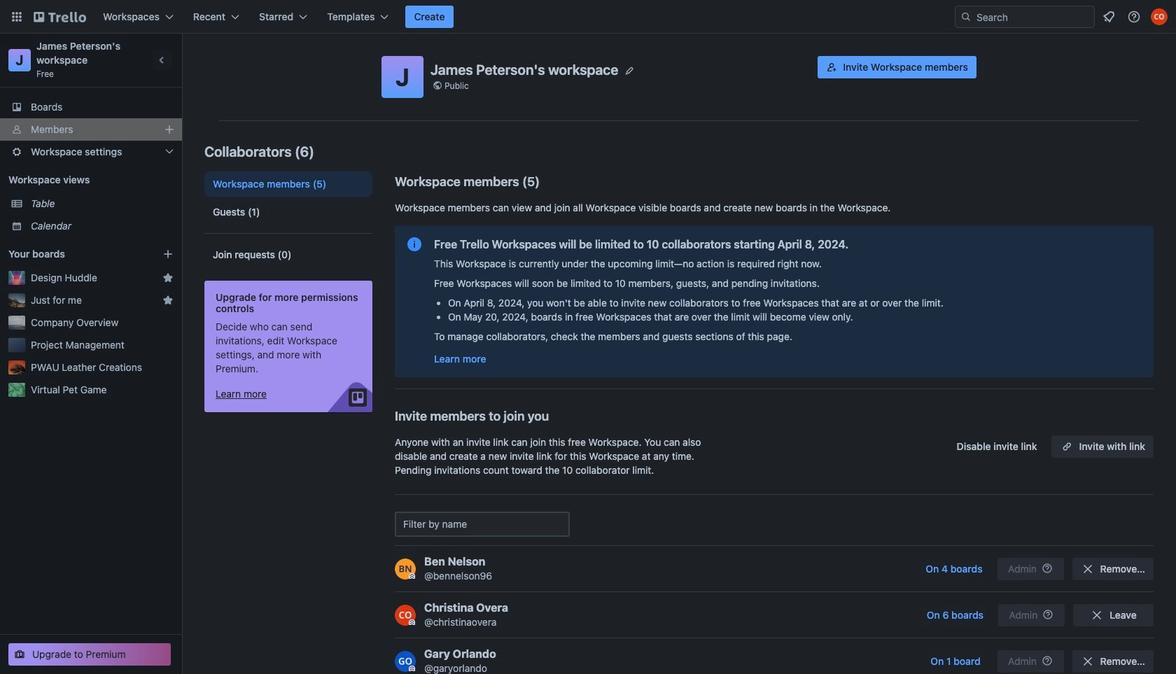Task type: vqa. For each thing, say whether or not it's contained in the screenshot.
Create from template… image for Hungry
no



Task type: locate. For each thing, give the bounding box(es) containing it.
this member is an admin of this workspace. image down this member is an admin of this workspace. image
[[409, 666, 415, 672]]

workspace navigation collapse icon image
[[153, 50, 172, 70]]

this member is an admin of this workspace. image for ben nelson (bennelson96) image
[[409, 573, 415, 580]]

2 starred icon image from the top
[[163, 295, 174, 306]]

ben nelson (bennelson96) image
[[395, 559, 416, 580]]

1 vertical spatial starred icon image
[[163, 295, 174, 306]]

1 vertical spatial this member is an admin of this workspace. image
[[409, 666, 415, 672]]

0 vertical spatial this member is an admin of this workspace. image
[[409, 573, 415, 580]]

christina overa (christinaovera) image
[[395, 605, 416, 626]]

this member is an admin of this workspace. image for gary orlando (garyorlando) image
[[409, 666, 415, 672]]

2 this member is an admin of this workspace. image from the top
[[409, 666, 415, 672]]

starred icon image
[[163, 273, 174, 284], [163, 295, 174, 306]]

search image
[[961, 11, 972, 22]]

this member is an admin of this workspace. image
[[409, 573, 415, 580], [409, 666, 415, 672]]

Search field
[[972, 7, 1095, 27]]

open information menu image
[[1128, 10, 1142, 24]]

1 this member is an admin of this workspace. image from the top
[[409, 573, 415, 580]]

this member is an admin of this workspace. image up christina overa (christinaovera) image
[[409, 573, 415, 580]]

0 vertical spatial starred icon image
[[163, 273, 174, 284]]



Task type: describe. For each thing, give the bounding box(es) containing it.
christina overa (christinaovera) image
[[1152, 8, 1169, 25]]

back to home image
[[34, 6, 86, 28]]

your boards with 6 items element
[[8, 246, 142, 263]]

primary element
[[0, 0, 1177, 34]]

1 starred icon image from the top
[[163, 273, 174, 284]]

add board image
[[163, 249, 174, 260]]

gary orlando (garyorlando) image
[[395, 651, 416, 672]]

this member is an admin of this workspace. image
[[409, 620, 415, 626]]

Filter by name text field
[[395, 512, 570, 537]]

0 notifications image
[[1101, 8, 1118, 25]]



